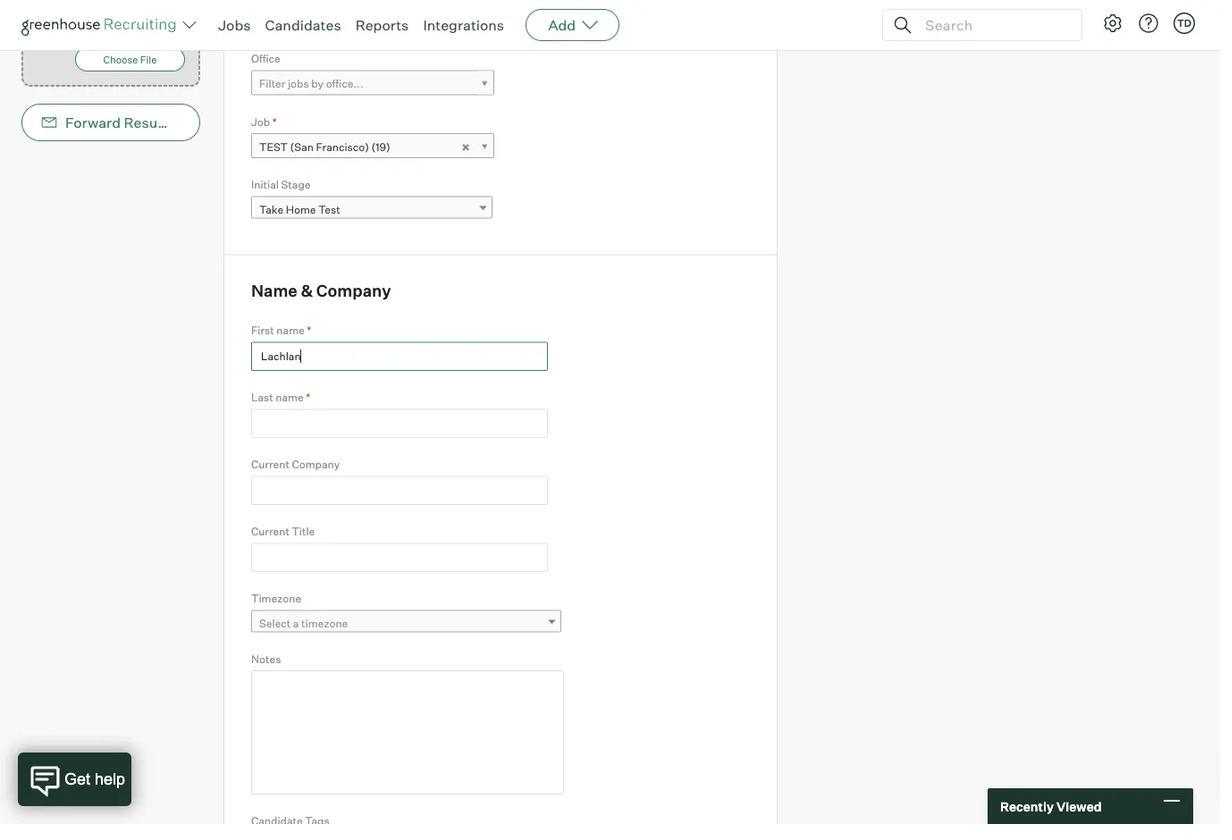 Task type: locate. For each thing, give the bounding box(es) containing it.
current for current title
[[251, 525, 290, 538]]

recently viewed
[[1001, 799, 1102, 814]]

* right job
[[273, 115, 277, 129]]

by
[[311, 77, 324, 90]]

configure image
[[1103, 13, 1124, 34]]

name for first
[[277, 324, 305, 337]]

test (san francisco) (19)
[[259, 140, 391, 154]]

2 current from the top
[[251, 525, 290, 538]]

title
[[292, 525, 315, 538]]

or down '(pdf,'
[[75, 20, 83, 31]]

recently
[[1001, 799, 1054, 814]]

Search text field
[[921, 12, 1066, 38]]

or
[[127, 3, 135, 14], [75, 20, 83, 31]]

None text field
[[251, 476, 548, 505], [251, 543, 548, 572], [251, 476, 548, 505], [251, 543, 548, 572]]

Notes text field
[[251, 671, 564, 795]]

1 vertical spatial name
[[276, 391, 304, 404]]

forward
[[65, 114, 121, 132]]

select a timezone link
[[251, 610, 562, 636]]

name right first
[[277, 324, 305, 337]]

or left rich
[[127, 3, 135, 14]]

1 vertical spatial current
[[251, 525, 290, 538]]

name right last
[[276, 391, 304, 404]]

current
[[251, 458, 290, 471], [251, 525, 290, 538]]

greenhouse recruiting image
[[21, 14, 182, 36]]

company up title
[[292, 458, 340, 471]]

(pdf,
[[75, 3, 98, 14]]

filter jobs by office... link
[[251, 70, 495, 96]]

* down &
[[307, 324, 311, 337]]

company right &
[[316, 281, 391, 301]]

1 vertical spatial or
[[75, 20, 83, 31]]

0 vertical spatial current
[[251, 458, 290, 471]]

word,
[[100, 3, 125, 14]]

job
[[251, 115, 270, 129]]

0 vertical spatial name
[[277, 324, 305, 337]]

1 vertical spatial company
[[292, 458, 340, 471]]

notes
[[251, 652, 281, 666]]

candidates
[[265, 16, 341, 34]]

1 current from the top
[[251, 458, 290, 471]]

reports
[[356, 16, 409, 34]]

name
[[277, 324, 305, 337], [276, 391, 304, 404]]

* for last name *
[[306, 391, 310, 404]]

0 horizontal spatial or
[[75, 20, 83, 31]]

last name *
[[251, 391, 310, 404]]

rich
[[137, 3, 155, 14]]

current for current company
[[251, 458, 290, 471]]

td
[[1178, 17, 1192, 29]]

stage
[[281, 178, 311, 192]]

test
[[318, 203, 340, 217]]

job *
[[251, 115, 277, 129]]

company
[[316, 281, 391, 301], [292, 458, 340, 471]]

td button
[[1174, 13, 1196, 34]]

select
[[259, 617, 291, 630]]

*
[[273, 115, 277, 129], [307, 324, 311, 337], [306, 391, 310, 404]]

choose file
[[103, 53, 157, 65]]

integrations link
[[423, 16, 504, 34]]

home
[[286, 203, 316, 217]]

candidates link
[[265, 16, 341, 34]]

text),
[[157, 3, 181, 14]]

None text field
[[251, 342, 548, 371], [251, 409, 548, 438], [251, 342, 548, 371], [251, 409, 548, 438]]

1 horizontal spatial or
[[127, 3, 135, 14]]

current down last
[[251, 458, 290, 471]]

timezone
[[251, 592, 301, 605]]

current left title
[[251, 525, 290, 538]]

file
[[140, 53, 157, 65]]

(san
[[290, 140, 314, 154]]

* right last
[[306, 391, 310, 404]]

filter
[[259, 77, 286, 90]]

1 vertical spatial *
[[307, 324, 311, 337]]

initial stage
[[251, 178, 311, 192]]

2 vertical spatial *
[[306, 391, 310, 404]]

test (san francisco) (19) link
[[251, 133, 495, 159]]

filter jobs by office...
[[259, 77, 363, 90]]

take home test link
[[251, 196, 493, 222]]

timezone
[[301, 617, 348, 630]]

&
[[301, 281, 313, 301]]



Task type: describe. For each thing, give the bounding box(es) containing it.
(pdf, word, or rich text), or
[[75, 3, 181, 31]]

email
[[204, 114, 242, 132]]

jobs
[[218, 16, 251, 34]]

add button
[[526, 9, 620, 41]]

(19)
[[372, 140, 391, 154]]

test
[[259, 140, 288, 154]]

add
[[548, 16, 576, 34]]

first name *
[[251, 324, 311, 337]]

name & company
[[251, 281, 391, 301]]

take
[[259, 203, 284, 217]]

jobs link
[[218, 16, 251, 34]]

current title
[[251, 525, 315, 538]]

0 vertical spatial company
[[316, 281, 391, 301]]

francisco)
[[316, 140, 369, 154]]

first
[[251, 324, 274, 337]]

viewed
[[1057, 799, 1102, 814]]

forward resume via email button
[[21, 104, 242, 141]]

jobs
[[288, 77, 309, 90]]

resume
[[124, 114, 178, 132]]

current company
[[251, 458, 340, 471]]

forward resume via email
[[65, 114, 242, 132]]

choose
[[103, 53, 138, 65]]

td button
[[1171, 9, 1199, 38]]

office...
[[326, 77, 363, 90]]

select a timezone
[[259, 617, 348, 630]]

name
[[251, 281, 297, 301]]

* for first name *
[[307, 324, 311, 337]]

integrations
[[423, 16, 504, 34]]

take home test
[[259, 203, 340, 217]]

a
[[293, 617, 299, 630]]

reports link
[[356, 16, 409, 34]]

initial
[[251, 178, 279, 192]]

via
[[182, 114, 201, 132]]

0 vertical spatial *
[[273, 115, 277, 129]]

name for last
[[276, 391, 304, 404]]

0 vertical spatial or
[[127, 3, 135, 14]]

last
[[251, 391, 273, 404]]

office
[[251, 52, 281, 65]]



Task type: vqa. For each thing, say whether or not it's contained in the screenshot.
'Viewed'
yes



